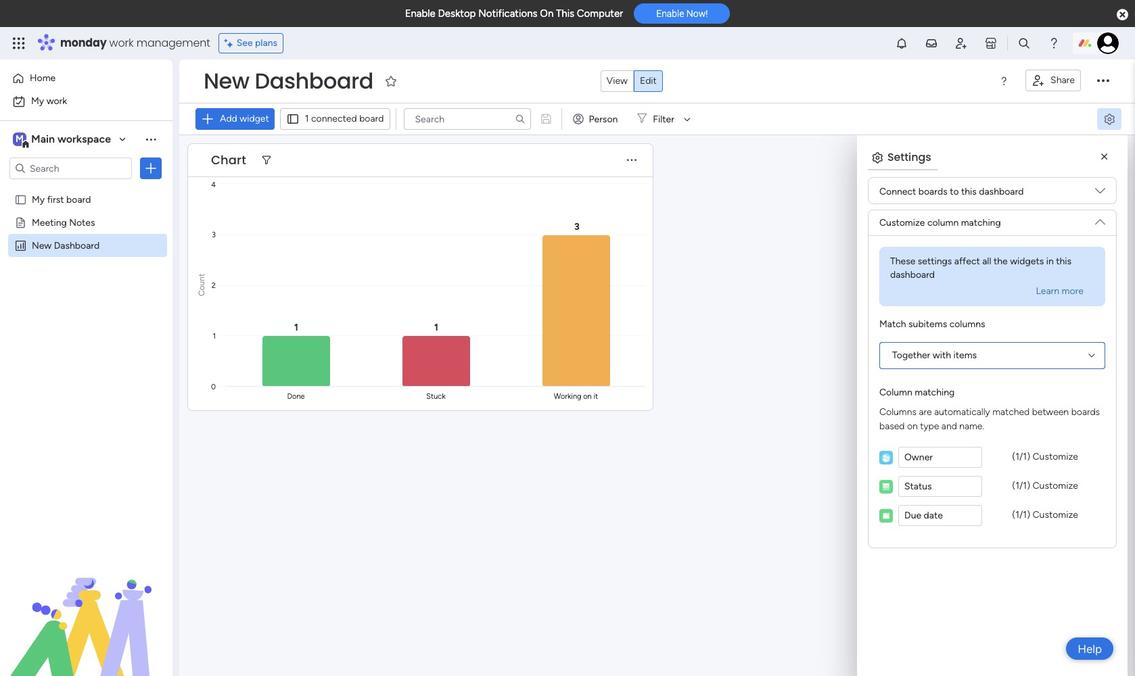 Task type: vqa. For each thing, say whether or not it's contained in the screenshot.
desktop
yes



Task type: describe. For each thing, give the bounding box(es) containing it.
in
[[1046, 256, 1054, 267]]

main
[[31, 133, 55, 145]]

notifications image
[[895, 37, 908, 50]]

my work option
[[8, 91, 164, 112]]

1 connected board button
[[280, 108, 390, 130]]

share button
[[1026, 70, 1081, 91]]

home
[[30, 72, 56, 84]]

add
[[220, 113, 237, 124]]

none search field inside new dashboard banner
[[404, 108, 531, 130]]

view button
[[600, 70, 634, 92]]

column
[[927, 217, 959, 229]]

my for my first board
[[32, 193, 45, 205]]

add to favorites image
[[384, 74, 398, 88]]

matched
[[992, 407, 1030, 418]]

type
[[920, 421, 939, 432]]

the
[[994, 256, 1008, 267]]

dashboard inside list box
[[54, 239, 100, 251]]

these
[[890, 256, 916, 267]]

connected
[[311, 113, 357, 124]]

meeting notes
[[32, 216, 95, 228]]

edit
[[640, 75, 657, 87]]

monday marketplace image
[[984, 37, 998, 50]]

public dashboard image
[[14, 239, 27, 252]]

dashboard inside banner
[[255, 66, 373, 96]]

these settings affect all the widgets in this dashboard learn more
[[890, 256, 1084, 297]]

see
[[237, 37, 253, 49]]

columns
[[879, 407, 917, 418]]

m
[[16, 133, 24, 145]]

work for my
[[46, 95, 67, 107]]

enable desktop notifications on this computer
[[405, 7, 623, 20]]

this
[[556, 7, 574, 20]]

1 (1/1) from the top
[[1012, 451, 1030, 463]]

select product image
[[12, 37, 26, 50]]

dapulse dropdown down arrow image
[[1095, 186, 1105, 201]]

new inside list box
[[32, 239, 52, 251]]

board for my first board
[[66, 193, 91, 205]]

new dashboard inside list box
[[32, 239, 100, 251]]

(1/1) customize for first (1/1) customize button from the bottom of the chart main content
[[1012, 509, 1078, 521]]

with
[[933, 350, 951, 361]]

enter column name field for component__icon corresponding to second (1/1) customize button from the bottom of the chart main content
[[898, 476, 982, 497]]

Chart field
[[208, 152, 250, 169]]

workspace selection element
[[13, 131, 113, 149]]

my first board
[[32, 193, 91, 205]]

items
[[954, 350, 977, 361]]

new dashboard banner
[[179, 60, 1135, 135]]

1 horizontal spatial matching
[[961, 217, 1001, 229]]

customize column matching
[[879, 217, 1001, 229]]

search everything image
[[1017, 37, 1031, 50]]

see plans
[[237, 37, 277, 49]]

this inside "these settings affect all the widgets in this dashboard learn more"
[[1056, 256, 1072, 267]]

widget
[[240, 113, 269, 124]]

Search in workspace field
[[28, 161, 113, 176]]

desktop
[[438, 7, 476, 20]]

column matching
[[879, 387, 955, 398]]

dapulse dropdown down arrow image
[[1095, 212, 1105, 227]]

enter column name field for component__icon corresponding to 3rd (1/1) customize button from the bottom
[[898, 447, 982, 468]]

options image
[[144, 162, 158, 175]]

enable for enable now!
[[656, 8, 684, 19]]

connect
[[879, 186, 916, 197]]

to
[[950, 186, 959, 197]]

2 (1/1) from the top
[[1012, 480, 1030, 492]]

search image
[[514, 114, 525, 124]]

view
[[606, 75, 628, 87]]

public board image for meeting notes
[[14, 216, 27, 229]]

computer
[[577, 7, 623, 20]]

0 vertical spatial this
[[961, 186, 977, 197]]

between
[[1032, 407, 1069, 418]]

1 vertical spatial matching
[[915, 387, 955, 398]]

more
[[1062, 285, 1084, 297]]

enable now! button
[[634, 4, 730, 24]]

name.
[[959, 421, 984, 432]]

list box containing my first board
[[0, 185, 172, 439]]

match subitems columns
[[879, 319, 985, 330]]

add widget button
[[195, 108, 275, 130]]

all
[[982, 256, 991, 267]]

2 (1/1) customize button from the top
[[1001, 477, 1089, 496]]

connect boards to this dashboard
[[879, 186, 1024, 197]]

kendall parks image
[[1097, 32, 1119, 54]]

on
[[907, 421, 918, 432]]

new dashboard inside banner
[[204, 66, 373, 96]]

public board image for my first board
[[14, 193, 27, 206]]

boards inside columns are automatically matched between boards based on type and name.
[[1071, 407, 1100, 418]]

Filter dashboard by text search field
[[404, 108, 531, 130]]

enter column name field for component__icon related to first (1/1) customize button from the bottom of the chart main content
[[898, 505, 982, 526]]



Task type: locate. For each thing, give the bounding box(es) containing it.
0 horizontal spatial board
[[66, 193, 91, 205]]

dashboard right to
[[979, 186, 1024, 197]]

work
[[109, 35, 134, 51], [46, 95, 67, 107]]

dashboard up the 1
[[255, 66, 373, 96]]

monday
[[60, 35, 107, 51]]

1
[[305, 113, 309, 124]]

1 public board image from the top
[[14, 193, 27, 206]]

0 vertical spatial (1/1) customize button
[[1001, 447, 1089, 467]]

person button
[[567, 108, 626, 130]]

0 horizontal spatial new
[[32, 239, 52, 251]]

0 horizontal spatial matching
[[915, 387, 955, 398]]

component__icon image for first (1/1) customize button from the bottom of the chart main content
[[879, 509, 893, 523]]

boards
[[918, 186, 948, 197], [1071, 407, 1100, 418]]

2 vertical spatial (1/1) customize button
[[1001, 506, 1089, 525]]

public board image up public dashboard image
[[14, 216, 27, 229]]

(1/1) customize for 3rd (1/1) customize button from the bottom
[[1012, 451, 1078, 463]]

0 vertical spatial matching
[[961, 217, 1001, 229]]

person
[[589, 113, 618, 125]]

1 horizontal spatial dashboard
[[255, 66, 373, 96]]

this
[[961, 186, 977, 197], [1056, 256, 1072, 267]]

workspace options image
[[144, 132, 158, 146]]

boards right between
[[1071, 407, 1100, 418]]

my work link
[[8, 91, 164, 112]]

1 vertical spatial new
[[32, 239, 52, 251]]

dashboard down these
[[890, 269, 935, 281]]

help
[[1078, 642, 1102, 656]]

monday work management
[[60, 35, 210, 51]]

0 vertical spatial dashboard
[[979, 186, 1024, 197]]

2 vertical spatial (1/1)
[[1012, 509, 1030, 521]]

help image
[[1047, 37, 1061, 50]]

my work
[[31, 95, 67, 107]]

new dashboard
[[204, 66, 373, 96], [32, 239, 100, 251]]

display modes group
[[600, 70, 663, 92]]

work inside 'option'
[[46, 95, 67, 107]]

2 (1/1) customize from the top
[[1012, 480, 1078, 492]]

0 horizontal spatial this
[[961, 186, 977, 197]]

new up "add"
[[204, 66, 249, 96]]

None search field
[[404, 108, 531, 130]]

1 vertical spatial public board image
[[14, 216, 27, 229]]

public board image
[[14, 193, 27, 206], [14, 216, 27, 229]]

subitems
[[909, 319, 947, 330]]

this right to
[[961, 186, 977, 197]]

matching right column
[[961, 217, 1001, 229]]

filter button
[[631, 108, 695, 130]]

my inside list box
[[32, 193, 45, 205]]

meeting
[[32, 216, 67, 228]]

1 vertical spatial this
[[1056, 256, 1072, 267]]

new right public dashboard image
[[32, 239, 52, 251]]

settings
[[888, 149, 931, 165]]

1 vertical spatial work
[[46, 95, 67, 107]]

main workspace
[[31, 133, 111, 145]]

now!
[[687, 8, 708, 19]]

menu image
[[998, 76, 1009, 87]]

0 horizontal spatial new dashboard
[[32, 239, 100, 251]]

matching
[[961, 217, 1001, 229], [915, 387, 955, 398]]

my for my work
[[31, 95, 44, 107]]

workspace
[[57, 133, 111, 145]]

1 horizontal spatial new
[[204, 66, 249, 96]]

settings
[[918, 256, 952, 267]]

component__icon image for second (1/1) customize button from the bottom of the chart main content
[[879, 480, 893, 494]]

customize
[[879, 217, 925, 229], [1033, 451, 1078, 463], [1033, 480, 1078, 492], [1033, 509, 1078, 521]]

0 vertical spatial dashboard
[[255, 66, 373, 96]]

columns are automatically matched between boards based on type and name.
[[879, 407, 1100, 432]]

match
[[879, 319, 906, 330]]

1 vertical spatial (1/1) customize button
[[1001, 477, 1089, 496]]

plans
[[255, 37, 277, 49]]

2 public board image from the top
[[14, 216, 27, 229]]

management
[[136, 35, 210, 51]]

board inside list box
[[66, 193, 91, 205]]

lottie animation element
[[0, 540, 172, 676]]

1 vertical spatial new dashboard
[[32, 239, 100, 251]]

matching up the are
[[915, 387, 955, 398]]

home option
[[8, 68, 164, 89]]

chart
[[211, 152, 246, 168]]

work down home at the left top
[[46, 95, 67, 107]]

my down home at the left top
[[31, 95, 44, 107]]

board right first
[[66, 193, 91, 205]]

1 component__icon image from the top
[[879, 451, 893, 465]]

home link
[[8, 68, 164, 89]]

learn more link
[[1036, 285, 1084, 298]]

3 (1/1) customize from the top
[[1012, 509, 1078, 521]]

see plans button
[[218, 33, 284, 53]]

(1/1) customize for second (1/1) customize button from the bottom of the chart main content
[[1012, 480, 1078, 492]]

2 component__icon image from the top
[[879, 480, 893, 494]]

1 enter column name field from the top
[[898, 447, 982, 468]]

1 horizontal spatial enable
[[656, 8, 684, 19]]

(1/1) customize
[[1012, 451, 1078, 463], [1012, 480, 1078, 492], [1012, 509, 1078, 521]]

columns
[[949, 319, 985, 330]]

1 vertical spatial boards
[[1071, 407, 1100, 418]]

widgets
[[1010, 256, 1044, 267]]

option
[[0, 187, 172, 190]]

new
[[204, 66, 249, 96], [32, 239, 52, 251]]

board for 1 connected board
[[359, 113, 384, 124]]

0 vertical spatial work
[[109, 35, 134, 51]]

public board image left first
[[14, 193, 27, 206]]

more dots image
[[627, 155, 637, 165]]

2 vertical spatial component__icon image
[[879, 509, 893, 523]]

0 vertical spatial enter column name field
[[898, 447, 982, 468]]

board
[[359, 113, 384, 124], [66, 193, 91, 205]]

0 vertical spatial new
[[204, 66, 249, 96]]

invite members image
[[954, 37, 968, 50]]

edit button
[[634, 70, 663, 92]]

on
[[540, 7, 554, 20]]

2 vertical spatial (1/1) customize
[[1012, 509, 1078, 521]]

share
[[1051, 74, 1075, 86]]

enable
[[405, 7, 436, 20], [656, 8, 684, 19]]

1 vertical spatial dashboard
[[890, 269, 935, 281]]

1 horizontal spatial dashboard
[[979, 186, 1024, 197]]

0 vertical spatial boards
[[918, 186, 948, 197]]

0 horizontal spatial work
[[46, 95, 67, 107]]

update feed image
[[925, 37, 938, 50]]

dashboard inside "these settings affect all the widgets in this dashboard learn more"
[[890, 269, 935, 281]]

component__icon image for 3rd (1/1) customize button from the bottom
[[879, 451, 893, 465]]

based
[[879, 421, 905, 432]]

together with items
[[892, 350, 977, 361]]

0 horizontal spatial enable
[[405, 7, 436, 20]]

add widget
[[220, 113, 269, 124]]

1 (1/1) customize button from the top
[[1001, 447, 1089, 467]]

automatically
[[934, 407, 990, 418]]

board inside popup button
[[359, 113, 384, 124]]

2 enter column name field from the top
[[898, 476, 982, 497]]

chart main content
[[179, 135, 1135, 676]]

0 horizontal spatial boards
[[918, 186, 948, 197]]

filter
[[653, 113, 674, 125]]

new dashboard down the "meeting notes"
[[32, 239, 100, 251]]

0 vertical spatial component__icon image
[[879, 451, 893, 465]]

1 vertical spatial board
[[66, 193, 91, 205]]

help button
[[1066, 638, 1113, 660]]

1 vertical spatial (1/1) customize
[[1012, 480, 1078, 492]]

my left first
[[32, 193, 45, 205]]

list box
[[0, 185, 172, 439]]

new inside banner
[[204, 66, 249, 96]]

3 component__icon image from the top
[[879, 509, 893, 523]]

0 horizontal spatial dashboard
[[54, 239, 100, 251]]

1 vertical spatial my
[[32, 193, 45, 205]]

my inside 'option'
[[31, 95, 44, 107]]

enable left the desktop
[[405, 7, 436, 20]]

together
[[892, 350, 930, 361]]

work right monday
[[109, 35, 134, 51]]

0 vertical spatial new dashboard
[[204, 66, 373, 96]]

New Dashboard field
[[200, 66, 377, 96]]

0 vertical spatial (1/1) customize
[[1012, 451, 1078, 463]]

learn
[[1036, 285, 1059, 297]]

1 vertical spatial component__icon image
[[879, 480, 893, 494]]

arrow down image
[[679, 111, 695, 127]]

dapulse close image
[[1117, 8, 1128, 22]]

are
[[919, 407, 932, 418]]

notifications
[[478, 7, 537, 20]]

1 horizontal spatial new dashboard
[[204, 66, 373, 96]]

affect
[[954, 256, 980, 267]]

0 vertical spatial board
[[359, 113, 384, 124]]

boards left to
[[918, 186, 948, 197]]

1 vertical spatial (1/1)
[[1012, 480, 1030, 492]]

workspace image
[[13, 132, 26, 147]]

dashboard down notes
[[54, 239, 100, 251]]

notes
[[69, 216, 95, 228]]

my
[[31, 95, 44, 107], [32, 193, 45, 205]]

first
[[47, 193, 64, 205]]

1 horizontal spatial board
[[359, 113, 384, 124]]

lottie animation image
[[0, 540, 172, 676]]

settings image
[[1103, 112, 1116, 126]]

1 vertical spatial enter column name field
[[898, 476, 982, 497]]

0 vertical spatial public board image
[[14, 193, 27, 206]]

enable left now!
[[656, 8, 684, 19]]

component__icon image
[[879, 451, 893, 465], [879, 480, 893, 494], [879, 509, 893, 523]]

Enter column name field
[[898, 447, 982, 468], [898, 476, 982, 497], [898, 505, 982, 526]]

enable inside button
[[656, 8, 684, 19]]

1 vertical spatial dashboard
[[54, 239, 100, 251]]

dashboard
[[255, 66, 373, 96], [54, 239, 100, 251]]

0 horizontal spatial dashboard
[[890, 269, 935, 281]]

0 vertical spatial my
[[31, 95, 44, 107]]

1 horizontal spatial work
[[109, 35, 134, 51]]

3 enter column name field from the top
[[898, 505, 982, 526]]

more options image
[[1097, 75, 1109, 87]]

work for monday
[[109, 35, 134, 51]]

0 vertical spatial (1/1)
[[1012, 451, 1030, 463]]

and
[[942, 421, 957, 432]]

1 horizontal spatial this
[[1056, 256, 1072, 267]]

column
[[879, 387, 912, 398]]

1 horizontal spatial boards
[[1071, 407, 1100, 418]]

new dashboard up the 1
[[204, 66, 373, 96]]

board right connected
[[359, 113, 384, 124]]

(1/1) customize button
[[1001, 447, 1089, 467], [1001, 477, 1089, 496], [1001, 506, 1089, 525]]

enable now!
[[656, 8, 708, 19]]

this right in
[[1056, 256, 1072, 267]]

enable for enable desktop notifications on this computer
[[405, 7, 436, 20]]

2 vertical spatial enter column name field
[[898, 505, 982, 526]]

1 (1/1) customize from the top
[[1012, 451, 1078, 463]]

3 (1/1) customize button from the top
[[1001, 506, 1089, 525]]

3 (1/1) from the top
[[1012, 509, 1030, 521]]

dashboard
[[979, 186, 1024, 197], [890, 269, 935, 281]]

(1/1)
[[1012, 451, 1030, 463], [1012, 480, 1030, 492], [1012, 509, 1030, 521]]

1 connected board
[[305, 113, 384, 124]]



